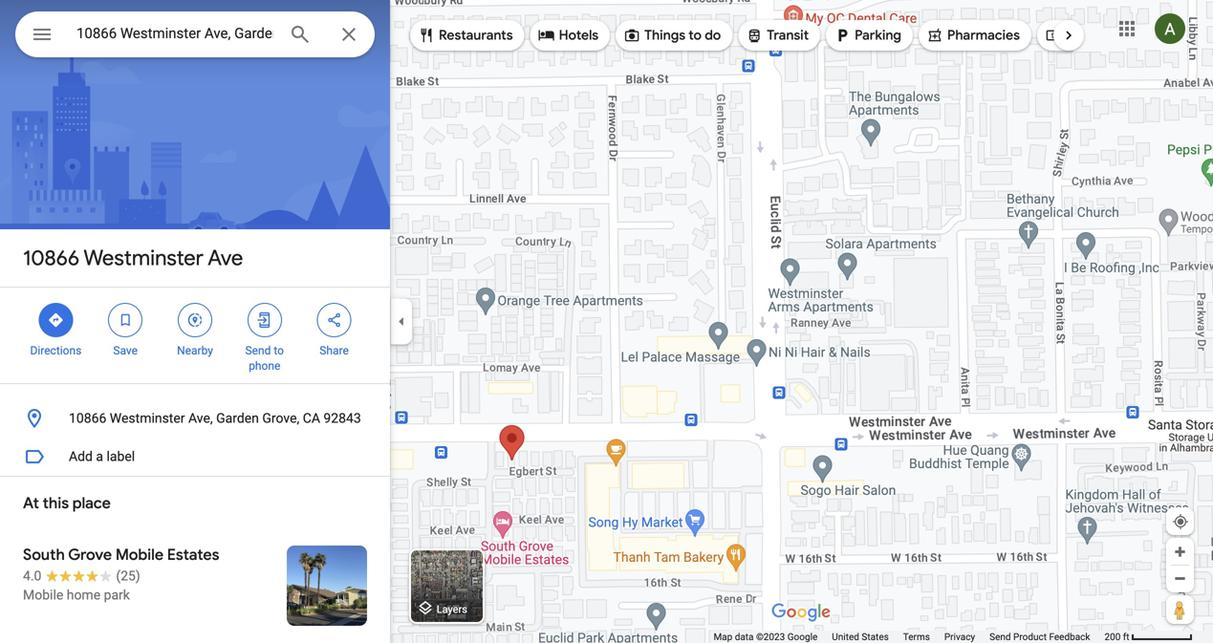 Task type: vqa. For each thing, say whether or not it's contained in the screenshot.
M in the October row group
no



Task type: locate. For each thing, give the bounding box(es) containing it.

[[834, 25, 851, 46]]

©2023
[[756, 632, 785, 643]]

1 vertical spatial 10866
[[69, 411, 106, 426]]

westminster
[[84, 245, 204, 272], [110, 411, 185, 426]]

0 horizontal spatial mobile
[[23, 588, 63, 603]]

None field
[[76, 22, 273, 45]]

1 vertical spatial mobile
[[23, 588, 63, 603]]

1 vertical spatial to
[[274, 344, 284, 358]]

200 ft
[[1105, 632, 1130, 643]]


[[326, 310, 343, 331]]

mobile up (25)
[[116, 545, 164, 565]]

south
[[23, 545, 65, 565]]

 transit
[[746, 25, 809, 46]]

10866 up add
[[69, 411, 106, 426]]

mobile
[[116, 545, 164, 565], [23, 588, 63, 603]]

1 horizontal spatial to
[[689, 27, 702, 44]]

send left product
[[990, 632, 1011, 643]]

send inside button
[[990, 632, 1011, 643]]

10866
[[23, 245, 80, 272], [69, 411, 106, 426]]

data
[[735, 632, 754, 643]]

 parking
[[834, 25, 902, 46]]

footer
[[714, 631, 1105, 643]]

1 horizontal spatial send
[[990, 632, 1011, 643]]

 restaurants
[[418, 25, 513, 46]]

 atms
[[1045, 25, 1100, 46]]

google
[[788, 632, 818, 643]]

10866 inside button
[[69, 411, 106, 426]]


[[186, 310, 204, 331]]

privacy button
[[944, 631, 975, 643]]

10866 westminster ave, garden grove, ca 92843 button
[[0, 400, 390, 438]]

footer inside google maps element
[[714, 631, 1105, 643]]

none field inside 10866 westminster ave, garden grove, ca 92843 field
[[76, 22, 273, 45]]

ave,
[[188, 411, 213, 426]]

send
[[245, 344, 271, 358], [990, 632, 1011, 643]]

westminster for ave,
[[110, 411, 185, 426]]

send up phone
[[245, 344, 271, 358]]

0 vertical spatial to
[[689, 27, 702, 44]]

estates
[[167, 545, 219, 565]]

footer containing map data ©2023 google
[[714, 631, 1105, 643]]

to
[[689, 27, 702, 44], [274, 344, 284, 358]]

10866 westminster ave
[[23, 245, 243, 272]]


[[47, 310, 64, 331]]

mobile home park
[[23, 588, 130, 603]]

share
[[320, 344, 349, 358]]

next page image
[[1060, 27, 1078, 44]]

1 vertical spatial westminster
[[110, 411, 185, 426]]

0 vertical spatial 10866
[[23, 245, 80, 272]]


[[746, 25, 763, 46]]

0 vertical spatial send
[[245, 344, 271, 358]]

westminster for ave
[[84, 245, 204, 272]]

westminster inside button
[[110, 411, 185, 426]]

this
[[43, 494, 69, 513]]

0 vertical spatial westminster
[[84, 245, 204, 272]]


[[624, 25, 641, 46]]

ca
[[303, 411, 320, 426]]

0 horizontal spatial to
[[274, 344, 284, 358]]

to left do
[[689, 27, 702, 44]]

nearby
[[177, 344, 213, 358]]

1 horizontal spatial mobile
[[116, 545, 164, 565]]

atms
[[1066, 27, 1100, 44]]

send to phone
[[245, 344, 284, 373]]

send inside send to phone
[[245, 344, 271, 358]]

restaurants
[[439, 27, 513, 44]]

send product feedback button
[[990, 631, 1090, 643]]

0 vertical spatial mobile
[[116, 545, 164, 565]]

available search options for this area region
[[396, 12, 1112, 58]]

westminster up 
[[84, 245, 204, 272]]


[[31, 21, 54, 48]]

mobile down 4.0
[[23, 588, 63, 603]]

grove,
[[262, 411, 299, 426]]

show street view coverage image
[[1166, 596, 1194, 624]]

to inside  things to do
[[689, 27, 702, 44]]

200
[[1105, 632, 1121, 643]]

 hotels
[[538, 25, 599, 46]]

10866 up ''
[[23, 245, 80, 272]]

westminster up label
[[110, 411, 185, 426]]

4.0 stars 25 reviews image
[[23, 567, 140, 586]]

0 horizontal spatial send
[[245, 344, 271, 358]]

92843
[[324, 411, 361, 426]]

1 vertical spatial send
[[990, 632, 1011, 643]]

add a label button
[[0, 438, 390, 476]]

to up phone
[[274, 344, 284, 358]]

hotels
[[559, 27, 599, 44]]

actions for 10866 westminster ave region
[[0, 288, 390, 383]]

terms button
[[903, 631, 930, 643]]

at this place
[[23, 494, 111, 513]]


[[117, 310, 134, 331]]

200 ft button
[[1105, 632, 1193, 643]]

add
[[69, 449, 93, 465]]


[[418, 25, 435, 46]]

directions
[[30, 344, 82, 358]]



Task type: describe. For each thing, give the bounding box(es) containing it.
pharmacies
[[947, 27, 1020, 44]]

place
[[72, 494, 111, 513]]

show your location image
[[1172, 513, 1189, 531]]

do
[[705, 27, 721, 44]]

feedback
[[1049, 632, 1090, 643]]


[[256, 310, 273, 331]]

united
[[832, 632, 859, 643]]

garden
[[216, 411, 259, 426]]

4.0
[[23, 568, 42, 584]]

 things to do
[[624, 25, 721, 46]]

south grove mobile estates
[[23, 545, 219, 565]]

10866 westminster ave, garden grove, ca 92843
[[69, 411, 361, 426]]

states
[[862, 632, 889, 643]]

map
[[714, 632, 733, 643]]

save
[[113, 344, 138, 358]]

privacy
[[944, 632, 975, 643]]

send for send to phone
[[245, 344, 271, 358]]

10866 Westminster Ave, Garden Grove, CA 92843 field
[[15, 11, 375, 57]]

to inside send to phone
[[274, 344, 284, 358]]

label
[[107, 449, 135, 465]]

 search field
[[15, 11, 375, 61]]


[[1045, 25, 1062, 46]]

a
[[96, 449, 103, 465]]

10866 for 10866 westminster ave, garden grove, ca 92843
[[69, 411, 106, 426]]

10866 westminster ave main content
[[0, 0, 390, 643]]

google maps element
[[0, 0, 1213, 643]]


[[538, 25, 555, 46]]

 pharmacies
[[926, 25, 1020, 46]]

at
[[23, 494, 39, 513]]

ft
[[1123, 632, 1130, 643]]

(25)
[[116, 568, 140, 584]]

things
[[645, 27, 686, 44]]

terms
[[903, 632, 930, 643]]

home
[[67, 588, 101, 603]]

send product feedback
[[990, 632, 1090, 643]]

grove
[[68, 545, 112, 565]]

 button
[[15, 11, 69, 61]]

send for send product feedback
[[990, 632, 1011, 643]]


[[926, 25, 944, 46]]

add a label
[[69, 449, 135, 465]]

10866 for 10866 westminster ave
[[23, 245, 80, 272]]

google account: angela cha  
(angela.cha@adept.ai) image
[[1155, 14, 1186, 44]]

phone
[[249, 359, 280, 373]]

zoom out image
[[1173, 572, 1187, 586]]

layers
[[437, 604, 467, 616]]

collapse side panel image
[[391, 311, 412, 332]]

transit
[[767, 27, 809, 44]]

united states button
[[832, 631, 889, 643]]

zoom in image
[[1173, 545, 1187, 559]]

parking
[[855, 27, 902, 44]]

product
[[1013, 632, 1047, 643]]

united states
[[832, 632, 889, 643]]

ave
[[208, 245, 243, 272]]

map data ©2023 google
[[714, 632, 818, 643]]

park
[[104, 588, 130, 603]]



